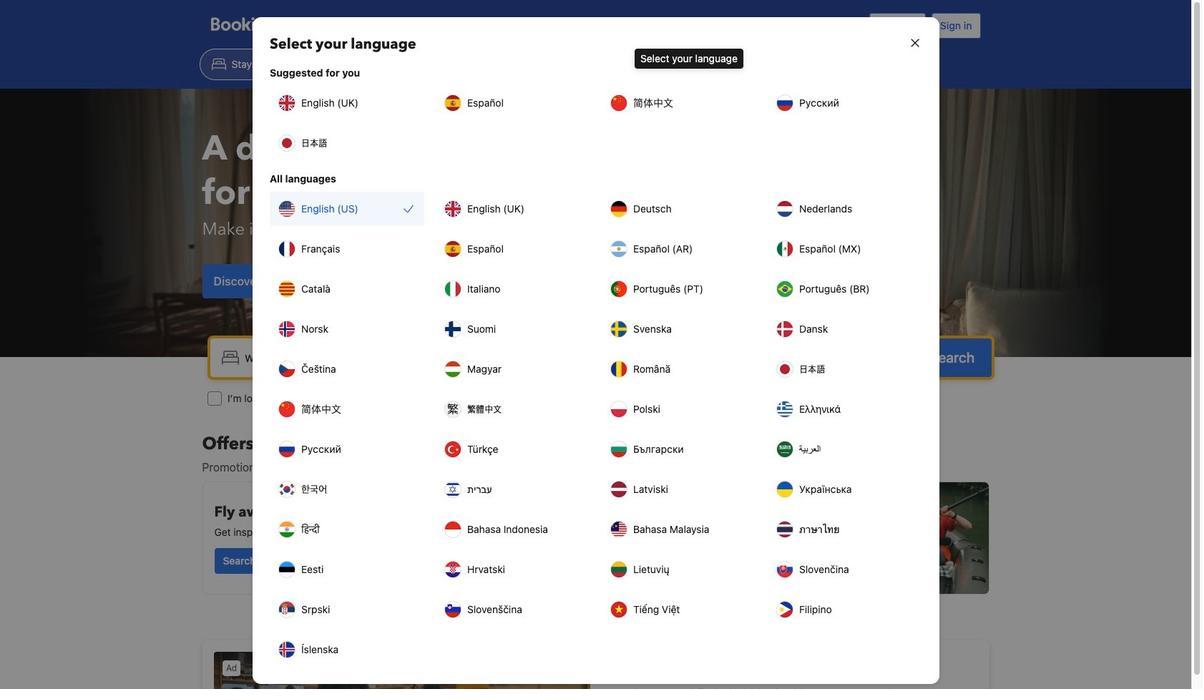 Task type: vqa. For each thing, say whether or not it's contained in the screenshot.
Flight for Flight + Hotel
no



Task type: describe. For each thing, give the bounding box(es) containing it.
booking.com image
[[211, 17, 314, 34]]

fly away to your dream vacation image
[[489, 494, 578, 582]]



Task type: locate. For each thing, give the bounding box(es) containing it.
main content
[[196, 433, 995, 689]]

a young girl and woman kayak on a river image
[[602, 482, 989, 594]]

dialog
[[235, 0, 956, 689]]



